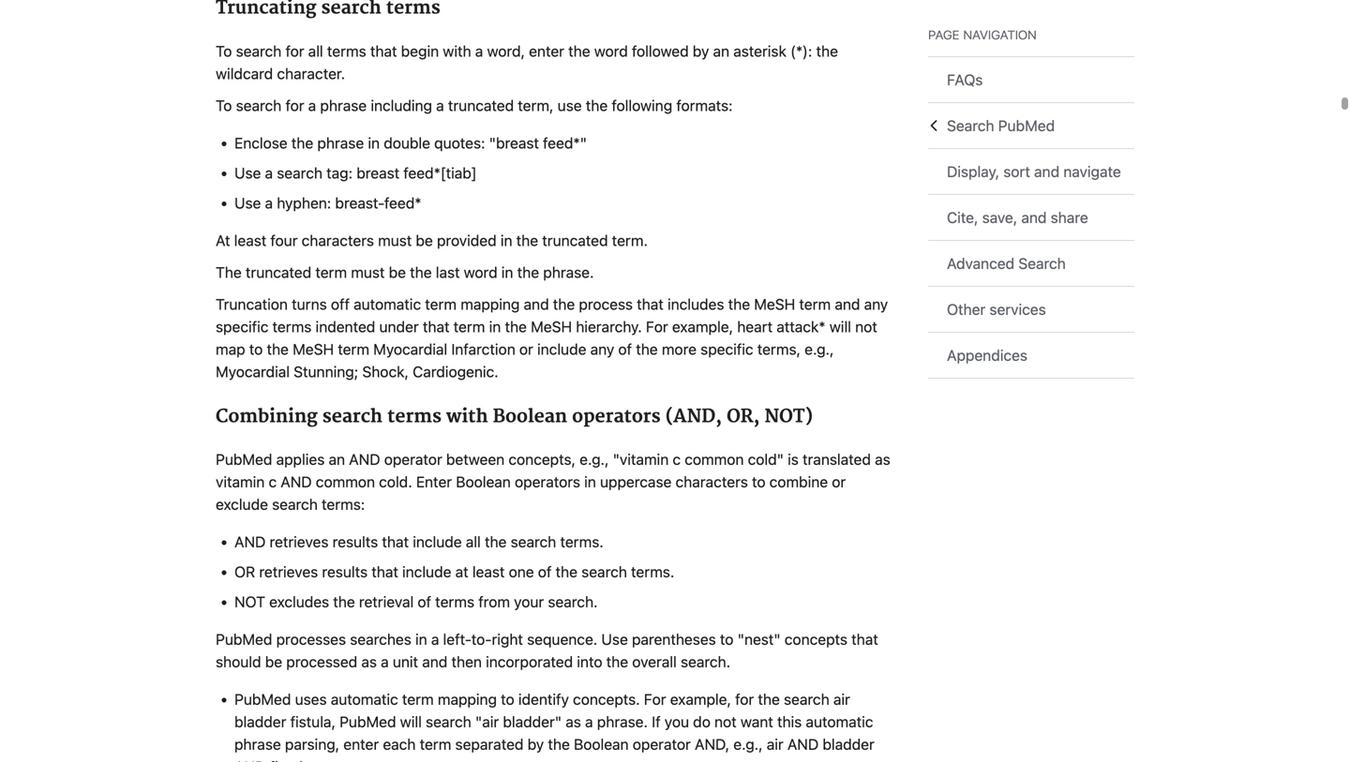 Task type: locate. For each thing, give the bounding box(es) containing it.
characters
[[302, 231, 374, 249], [676, 473, 748, 491]]

1 vertical spatial search.
[[681, 653, 731, 671]]

operator down if
[[633, 736, 691, 754]]

1 horizontal spatial be
[[389, 263, 406, 281]]

1 horizontal spatial enter
[[529, 42, 565, 60]]

terms.
[[560, 533, 604, 551], [631, 563, 675, 581]]

e.g.,
[[805, 340, 834, 358], [580, 451, 609, 469], [734, 736, 763, 754]]

enter left "each" on the bottom of the page
[[344, 736, 379, 754]]

automatic
[[354, 295, 421, 313], [331, 691, 398, 709], [806, 713, 874, 731]]

of inside 'truncation turns off automatic term mapping and the process that includes the mesh term       and any specific terms indented under that term in the mesh hierarchy. for example,       heart attack* will not map to the mesh term myocardial infarction or include any of the       more specific terms, e.g., myocardial stunning; shock, cardiogenic.'
[[619, 340, 632, 358]]

with
[[443, 42, 472, 60], [447, 405, 488, 428]]

hierarchy.
[[576, 318, 642, 336]]

terms. down pubmed applies an and operator between concepts, e.g., "vitamin c common cold" is       translated as vitamin c and common cold. enter boolean operators in uppercase characters       to combine or exclude search terms:
[[560, 533, 604, 551]]

1 horizontal spatial terms.
[[631, 563, 675, 581]]

unit
[[393, 653, 418, 671]]

2 vertical spatial phrase
[[235, 736, 281, 754]]

processes
[[276, 631, 346, 649]]

enter inside to search for all terms that begin with a word, enter the word followed by an asterisk       (*): the wildcard character.
[[529, 42, 565, 60]]

0 vertical spatial must
[[378, 231, 412, 249]]

to inside 'truncation turns off automatic term mapping and the process that includes the mesh term       and any specific terms indented under that term in the mesh hierarchy. for example,       heart attack* will not map to the mesh term myocardial infarction or include any of the       more specific terms, e.g., myocardial stunning; shock, cardiogenic.'
[[249, 340, 263, 358]]

0 vertical spatial least
[[234, 231, 267, 249]]

be down the at least four characters must be provided in the truncated term.
[[389, 263, 406, 281]]

as right 'translated'
[[875, 451, 891, 469]]

operators inside pubmed applies an and operator between concepts, e.g., "vitamin c common cold" is       translated as vitamin c and common cold. enter boolean operators in uppercase characters       to combine or exclude search terms:
[[515, 473, 581, 491]]

search up wildcard
[[236, 42, 282, 60]]

0 vertical spatial myocardial
[[374, 340, 448, 358]]

for for a
[[286, 96, 304, 114]]

your
[[514, 593, 544, 611]]

excludes
[[269, 593, 329, 611]]

myocardial
[[374, 340, 448, 358], [216, 363, 290, 381]]

not right attack*
[[856, 318, 878, 336]]

2 vertical spatial truncated
[[246, 263, 312, 281]]

0 vertical spatial of
[[619, 340, 632, 358]]

by right followed
[[693, 42, 710, 60]]

search pubmed link
[[929, 103, 1135, 148]]

1 vertical spatial use
[[235, 194, 261, 212]]

save,
[[983, 209, 1018, 227]]

term up attack*
[[800, 295, 831, 313]]

any down "hierarchy."
[[591, 340, 615, 358]]

faqs link
[[929, 57, 1135, 102]]

the right the use
[[586, 96, 608, 114]]

in left 'uppercase'
[[585, 473, 596, 491]]

that left begin
[[370, 42, 397, 60]]

for for all
[[286, 42, 304, 60]]

a down concepts.
[[585, 713, 593, 731]]

1 vertical spatial as
[[362, 653, 377, 671]]

0 horizontal spatial characters
[[302, 231, 374, 249]]

0 vertical spatial any
[[865, 295, 889, 313]]

1 horizontal spatial any
[[865, 295, 889, 313]]

0 vertical spatial word
[[595, 42, 628, 60]]

search down "stunning;" at the top left of the page
[[322, 405, 383, 428]]

sort
[[1004, 163, 1031, 181]]

phrase. down concepts.
[[597, 713, 648, 731]]

phrase. up process at the left of the page
[[543, 263, 594, 281]]

0 vertical spatial an
[[713, 42, 730, 60]]

1 vertical spatial e.g.,
[[580, 451, 609, 469]]

0 horizontal spatial search
[[947, 117, 995, 135]]

1 horizontal spatial phrase.
[[597, 713, 648, 731]]

to
[[216, 42, 232, 60], [216, 96, 232, 114]]

1 vertical spatial enter
[[344, 736, 379, 754]]

will inside pubmed uses automatic term mapping to identify concepts. for example, for the search         air bladder fistula, pubmed will search "air bladder" as a phrase. if you do not         want this automatic phrase parsing, enter each term separated by the boolean         operator and, e.g., air and bladder and fistula.
[[400, 713, 422, 731]]

1 horizontal spatial e.g.,
[[734, 736, 763, 754]]

word,
[[487, 42, 525, 60]]

1 vertical spatial mesh
[[531, 318, 572, 336]]

cite, save, and share
[[947, 209, 1089, 227]]

boolean inside pubmed applies an and operator between concepts, e.g., "vitamin c common cold" is       translated as vitamin c and common cold. enter boolean operators in uppercase characters       to combine or exclude search terms:
[[456, 473, 511, 491]]

concepts,
[[509, 451, 576, 469]]

mapping up "infarction"
[[461, 295, 520, 313]]

of down "hierarchy."
[[619, 340, 632, 358]]

mapping
[[461, 295, 520, 313], [438, 691, 497, 709]]

1 horizontal spatial search.
[[681, 653, 731, 671]]

results for or
[[322, 563, 368, 581]]

by down bladder"
[[528, 736, 544, 754]]

a
[[475, 42, 483, 60], [308, 96, 316, 114], [436, 96, 444, 114], [265, 164, 273, 182], [265, 194, 273, 212], [431, 631, 439, 649], [381, 653, 389, 671], [585, 713, 593, 731]]

1 vertical spatial phrase
[[317, 134, 364, 152]]

1 vertical spatial word
[[464, 263, 498, 281]]

processed
[[286, 653, 358, 671]]

cold.
[[379, 473, 412, 491]]

feed*[tiab]
[[404, 164, 477, 182]]

to inside pubmed uses automatic term mapping to identify concepts. for example, for the search         air bladder fistula, pubmed will search "air bladder" as a phrase. if you do not         want this automatic phrase parsing, enter each term separated by the boolean         operator and, e.g., air and bladder and fistula.
[[501, 691, 515, 709]]

and inside 'link'
[[1035, 163, 1060, 181]]

1 horizontal spatial or
[[832, 473, 846, 491]]

1 vertical spatial of
[[538, 563, 552, 581]]

results for and
[[333, 533, 378, 551]]

include
[[538, 340, 587, 358], [413, 533, 462, 551], [402, 563, 452, 581]]

0 vertical spatial terms.
[[560, 533, 604, 551]]

2 horizontal spatial as
[[875, 451, 891, 469]]

and
[[349, 451, 380, 469], [281, 473, 312, 491], [235, 533, 266, 551], [788, 736, 819, 754], [235, 758, 266, 763]]

0 vertical spatial mapping
[[461, 295, 520, 313]]

2 horizontal spatial mesh
[[754, 295, 796, 313]]

search up display, on the top of the page
[[947, 117, 995, 135]]

1 vertical spatial operator
[[633, 736, 691, 754]]

pubmed inside pubmed processes searches in a left-to-right sequence. use parentheses to "nest" concepts       that should be processed as a unit and then incorporated into the overall search.
[[216, 631, 272, 649]]

boolean down between at the left bottom of the page
[[456, 473, 511, 491]]

1 vertical spatial include
[[413, 533, 462, 551]]

example, inside 'truncation turns off automatic term mapping and the process that includes the mesh term       and any specific terms indented under that term in the mesh hierarchy. for example,       heart attack* will not map to the mesh term myocardial infarction or include any of the       more specific terms, e.g., myocardial stunning; shock, cardiogenic.'
[[672, 318, 734, 336]]

wildcard
[[216, 64, 273, 82]]

common
[[685, 451, 744, 469], [316, 473, 375, 491]]

will
[[830, 318, 852, 336], [400, 713, 422, 731]]

0 vertical spatial phrase.
[[543, 263, 594, 281]]

if
[[652, 713, 661, 731]]

shock,
[[362, 363, 409, 381]]

should
[[216, 653, 261, 671]]

under
[[379, 318, 419, 336]]

feed*
[[385, 194, 422, 212]]

0 vertical spatial all
[[308, 42, 323, 60]]

by inside pubmed uses automatic term mapping to identify concepts. for example, for the search         air bladder fistula, pubmed will search "air bladder" as a phrase. if you do not         want this automatic phrase parsing, enter each term separated by the boolean         operator and, e.g., air and bladder and fistula.
[[528, 736, 544, 754]]

1 vertical spatial retrieves
[[259, 563, 318, 581]]

mapping up "air
[[438, 691, 497, 709]]

pubmed for pubmed uses automatic term mapping to identify concepts. for example, for the search         air bladder fistula, pubmed will search "air bladder" as a phrase. if you do not         want this automatic phrase parsing, enter each term separated by the boolean         operator and, e.g., air and bladder and fistula.
[[235, 691, 291, 709]]

a inside to search for all terms that begin with a word, enter the word followed by an asterisk       (*): the wildcard character.
[[475, 42, 483, 60]]

myocardial down under
[[374, 340, 448, 358]]

0 horizontal spatial be
[[265, 653, 282, 671]]

in inside pubmed applies an and operator between concepts, e.g., "vitamin c common cold" is       translated as vitamin c and common cold. enter boolean operators in uppercase characters       to combine or exclude search terms:
[[585, 473, 596, 491]]

truncation turns off automatic term mapping and the process that includes the mesh term       and any specific terms indented under that term in the mesh hierarchy. for example,       heart attack* will not map to the mesh term myocardial infarction or include any of the       more specific terms, e.g., myocardial stunning; shock, cardiogenic.
[[216, 295, 889, 381]]

0 horizontal spatial all
[[308, 42, 323, 60]]

not inside pubmed uses automatic term mapping to identify concepts. for example, for the search         air bladder fistula, pubmed will search "air bladder" as a phrase. if you do not         want this automatic phrase parsing, enter each term separated by the boolean         operator and, e.g., air and bladder and fistula.
[[715, 713, 737, 731]]

operators down concepts,
[[515, 473, 581, 491]]

will right attack*
[[830, 318, 852, 336]]

for down character.
[[286, 96, 304, 114]]

search up "other services" link
[[1019, 255, 1066, 273]]

advanced search
[[947, 255, 1066, 273]]

mesh up "stunning;" at the top left of the page
[[293, 340, 334, 358]]

0 horizontal spatial specific
[[216, 318, 269, 336]]

1 horizontal spatial will
[[830, 318, 852, 336]]

phrase up the fistula. in the left of the page
[[235, 736, 281, 754]]

0 horizontal spatial phrase.
[[543, 263, 594, 281]]

be inside pubmed processes searches in a left-to-right sequence. use parentheses to "nest" concepts       that should be processed as a unit and then incorporated into the overall search.
[[265, 653, 282, 671]]

search pubmed
[[947, 117, 1055, 135]]

as down identify
[[566, 713, 581, 731]]

results down terms:
[[333, 533, 378, 551]]

a left word,
[[475, 42, 483, 60]]

c
[[673, 451, 681, 469], [269, 473, 277, 491]]

an right applies
[[329, 451, 345, 469]]

specific down heart
[[701, 340, 754, 358]]

search left "air
[[426, 713, 472, 731]]

quotes:
[[434, 134, 485, 152]]

1 vertical spatial myocardial
[[216, 363, 290, 381]]

term down last on the top of the page
[[425, 295, 457, 313]]

truncated up quotes:
[[448, 96, 514, 114]]

1 horizontal spatial not
[[856, 318, 878, 336]]

example, down includes
[[672, 318, 734, 336]]

feed*"
[[543, 134, 587, 152]]

0 vertical spatial bladder
[[235, 713, 286, 731]]

1 vertical spatial least
[[473, 563, 505, 581]]

1 to from the top
[[216, 42, 232, 60]]

0 vertical spatial c
[[673, 451, 681, 469]]

begin
[[401, 42, 439, 60]]

uppercase
[[600, 473, 672, 491]]

common down (and, at the bottom of page
[[685, 451, 744, 469]]

to inside to search for all terms that begin with a word, enter the word followed by an asterisk       (*): the wildcard character.
[[216, 42, 232, 60]]

to
[[249, 340, 263, 358], [752, 473, 766, 491], [720, 631, 734, 649], [501, 691, 515, 709]]

1 horizontal spatial operator
[[633, 736, 691, 754]]

want
[[741, 713, 774, 731]]

0 horizontal spatial as
[[362, 653, 377, 671]]

2 vertical spatial be
[[265, 653, 282, 671]]

0 vertical spatial specific
[[216, 318, 269, 336]]

example,
[[672, 318, 734, 336], [671, 691, 732, 709]]

1 horizontal spatial c
[[673, 451, 681, 469]]

truncated down four
[[246, 263, 312, 281]]

truncation
[[216, 295, 288, 313]]

in up the tag: breast
[[368, 134, 380, 152]]

1 vertical spatial for
[[286, 96, 304, 114]]

0 horizontal spatial myocardial
[[216, 363, 290, 381]]

phrase down character.
[[320, 96, 367, 114]]

1 horizontal spatial as
[[566, 713, 581, 731]]

heart
[[738, 318, 773, 336]]

the down bladder"
[[548, 736, 570, 754]]

incorporated
[[486, 653, 573, 671]]

include inside 'truncation turns off automatic term mapping and the process that includes the mesh term       and any specific terms indented under that term in the mesh hierarchy. for example,       heart attack* will not map to the mesh term myocardial infarction or include any of the       more specific terms, e.g., myocardial stunning; shock, cardiogenic.'
[[538, 340, 587, 358]]

0 horizontal spatial search.
[[548, 593, 598, 611]]

example, inside pubmed uses automatic term mapping to identify concepts. for example, for the search         air bladder fistula, pubmed will search "air bladder" as a phrase. if you do not         want this automatic phrase parsing, enter each term separated by the boolean         operator and, e.g., air and bladder and fistula.
[[671, 691, 732, 709]]

search.
[[548, 593, 598, 611], [681, 653, 731, 671]]

or right "infarction"
[[520, 340, 534, 358]]

and
[[1035, 163, 1060, 181], [1022, 209, 1047, 227], [524, 295, 549, 313], [835, 295, 861, 313], [422, 653, 448, 671]]

in up unit
[[416, 631, 427, 649]]

1 vertical spatial example,
[[671, 691, 732, 709]]

that inside pubmed processes searches in a left-to-right sequence. use parentheses to "nest" concepts       that should be processed as a unit and then incorporated into the overall search.
[[852, 631, 879, 649]]

0 horizontal spatial or
[[520, 340, 534, 358]]

pubmed up should
[[216, 631, 272, 649]]

0 vertical spatial by
[[693, 42, 710, 60]]

least
[[234, 231, 267, 249], [473, 563, 505, 581]]

term down indented
[[338, 340, 370, 358]]

search inside pubmed applies an and operator between concepts, e.g., "vitamin c common cold" is       translated as vitamin c and common cold. enter boolean operators in uppercase characters       to combine or exclude search terms:
[[272, 496, 318, 514]]

2 vertical spatial boolean
[[574, 736, 629, 754]]

parentheses
[[632, 631, 716, 649]]

include up or retrieves results that include at least one of the search terms.
[[413, 533, 462, 551]]

as inside pubmed processes searches in a left-to-right sequence. use parentheses to "nest" concepts       that should be processed as a unit and then incorporated into the overall search.
[[362, 653, 377, 671]]

1 vertical spatial specific
[[701, 340, 754, 358]]

in right provided
[[501, 231, 513, 249]]

mesh left "hierarchy."
[[531, 318, 572, 336]]

characters down hyphen: breast-
[[302, 231, 374, 249]]

pubmed inside pubmed applies an and operator between concepts, e.g., "vitamin c common cold" is       translated as vitamin c and common cold. enter boolean operators in uppercase characters       to combine or exclude search terms:
[[216, 451, 272, 469]]

that
[[370, 42, 397, 60], [637, 295, 664, 313], [423, 318, 450, 336], [382, 533, 409, 551], [372, 563, 399, 581], [852, 631, 879, 649]]

to up bladder"
[[501, 691, 515, 709]]

0 vertical spatial for
[[286, 42, 304, 60]]

use inside pubmed processes searches in a left-to-right sequence. use parentheses to "nest" concepts       that should be processed as a unit and then incorporated into the overall search.
[[602, 631, 628, 649]]

must
[[378, 231, 412, 249], [351, 263, 385, 281]]

use
[[235, 164, 261, 182], [235, 194, 261, 212], [602, 631, 628, 649]]

1 vertical spatial for
[[644, 691, 667, 709]]

vitamin
[[216, 473, 265, 491]]

retrieves down terms:
[[270, 533, 329, 551]]

word right last on the top of the page
[[464, 263, 498, 281]]

c right the vitamin
[[269, 473, 277, 491]]

following
[[612, 96, 673, 114]]

(*):
[[791, 42, 813, 60]]

0 vertical spatial air
[[834, 691, 851, 709]]

1 vertical spatial common
[[316, 473, 375, 491]]

2 vertical spatial mesh
[[293, 340, 334, 358]]

provided
[[437, 231, 497, 249]]

in
[[368, 134, 380, 152], [501, 231, 513, 249], [502, 263, 514, 281], [489, 318, 501, 336], [585, 473, 596, 491], [416, 631, 427, 649]]

0 horizontal spatial any
[[591, 340, 615, 358]]

at
[[216, 231, 230, 249]]

of right retrieval in the bottom left of the page
[[418, 593, 432, 611]]

2 vertical spatial use
[[602, 631, 628, 649]]

not
[[235, 593, 265, 611]]

translated
[[803, 451, 871, 469]]

0 vertical spatial mesh
[[754, 295, 796, 313]]

cite, save, and share link
[[929, 195, 1135, 240]]

for
[[286, 42, 304, 60], [286, 96, 304, 114], [736, 691, 754, 709]]

retrieves for and
[[270, 533, 329, 551]]

all inside to search for all terms that begin with a word, enter the word followed by an asterisk       (*): the wildcard character.
[[308, 42, 323, 60]]

search. up sequence.
[[548, 593, 598, 611]]

0 horizontal spatial c
[[269, 473, 277, 491]]

turns
[[292, 295, 327, 313]]

0 horizontal spatial least
[[234, 231, 267, 249]]

must up the truncated term must be the last word in the phrase.
[[378, 231, 412, 249]]

1 vertical spatial mapping
[[438, 691, 497, 709]]

e.g., inside pubmed applies an and operator between concepts, e.g., "vitamin c common cold" is       translated as vitamin c and common cold. enter boolean operators in uppercase characters       to combine or exclude search terms:
[[580, 451, 609, 469]]

a inside pubmed uses automatic term mapping to identify concepts. for example, for the search         air bladder fistula, pubmed will search "air bladder" as a phrase. if you do not         want this automatic phrase parsing, enter each term separated by the boolean         operator and, e.g., air and bladder and fistula.
[[585, 713, 593, 731]]

hyphen: breast-
[[277, 194, 385, 212]]

0 vertical spatial enter
[[529, 42, 565, 60]]

0 vertical spatial as
[[875, 451, 891, 469]]

for up character.
[[286, 42, 304, 60]]

to up wildcard
[[216, 42, 232, 60]]

air down this
[[767, 736, 784, 754]]

1 horizontal spatial common
[[685, 451, 744, 469]]

the
[[569, 42, 591, 60], [817, 42, 839, 60], [586, 96, 608, 114], [292, 134, 314, 152], [517, 231, 539, 249], [410, 263, 432, 281], [517, 263, 539, 281], [553, 295, 575, 313], [729, 295, 751, 313], [505, 318, 527, 336], [267, 340, 289, 358], [636, 340, 658, 358], [485, 533, 507, 551], [556, 563, 578, 581], [333, 593, 355, 611], [607, 653, 629, 671], [758, 691, 780, 709], [548, 736, 570, 754]]

air
[[834, 691, 851, 709], [767, 736, 784, 754]]

for inside to search for all terms that begin with a word, enter the word followed by an asterisk       (*): the wildcard character.
[[286, 42, 304, 60]]

e.g., left "vitamin
[[580, 451, 609, 469]]

boolean inside pubmed uses automatic term mapping to identify concepts. for example, for the search         air bladder fistula, pubmed will search "air bladder" as a phrase. if you do not         want this automatic phrase parsing, enter each term separated by the boolean         operator and, e.g., air and bladder and fistula.
[[574, 736, 629, 754]]

1 horizontal spatial an
[[713, 42, 730, 60]]

1 horizontal spatial characters
[[676, 473, 748, 491]]

"breast
[[489, 134, 539, 152]]

2 to from the top
[[216, 96, 232, 114]]

term up off
[[316, 263, 347, 281]]

at least four characters must be provided in the truncated term.
[[216, 231, 648, 249]]

with up between at the left bottom of the page
[[447, 405, 488, 428]]

the inside pubmed processes searches in a left-to-right sequence. use parentheses to "nest" concepts       that should be processed as a unit and then incorporated into the overall search.
[[607, 653, 629, 671]]

to search for all terms that begin with a word, enter the word followed by an asterisk       (*): the wildcard character.
[[216, 42, 839, 82]]

0 vertical spatial operator
[[384, 451, 443, 469]]

boolean up concepts,
[[493, 405, 568, 428]]

to down wildcard
[[216, 96, 232, 114]]

exclude
[[216, 496, 268, 514]]

pubmed
[[999, 117, 1055, 135], [216, 451, 272, 469], [216, 631, 272, 649], [235, 691, 291, 709], [340, 713, 396, 731]]

an inside pubmed applies an and operator between concepts, e.g., "vitamin c common cold" is       translated as vitamin c and common cold. enter boolean operators in uppercase characters       to combine or exclude search terms:
[[329, 451, 345, 469]]

0 vertical spatial to
[[216, 42, 232, 60]]

share
[[1051, 209, 1089, 227]]

operator inside pubmed uses automatic term mapping to identify concepts. for example, for the search         air bladder fistula, pubmed will search "air bladder" as a phrase. if you do not         want this automatic phrase parsing, enter each term separated by the boolean         operator and, e.g., air and bladder and fistula.
[[633, 736, 691, 754]]

2 horizontal spatial be
[[416, 231, 433, 249]]

word
[[595, 42, 628, 60], [464, 263, 498, 281]]

2 horizontal spatial of
[[619, 340, 632, 358]]

0 vertical spatial truncated
[[448, 96, 514, 114]]

specific down truncation
[[216, 318, 269, 336]]

phrase
[[320, 96, 367, 114], [317, 134, 364, 152], [235, 736, 281, 754]]

bladder
[[235, 713, 286, 731], [823, 736, 875, 754]]

all up character.
[[308, 42, 323, 60]]

all up at
[[466, 533, 481, 551]]

to right map
[[249, 340, 263, 358]]

to down cold"
[[752, 473, 766, 491]]

1 vertical spatial air
[[767, 736, 784, 754]]

results up retrieval in the bottom left of the page
[[322, 563, 368, 581]]

automatic up under
[[354, 295, 421, 313]]

search. down 'parentheses'
[[681, 653, 731, 671]]

0 horizontal spatial air
[[767, 736, 784, 754]]

for up more
[[646, 318, 669, 336]]

0 horizontal spatial operator
[[384, 451, 443, 469]]

to for to search for a phrase including a truncated term, use the following formats:
[[216, 96, 232, 114]]

0 vertical spatial with
[[443, 42, 472, 60]]

use for use a hyphen: breast-feed*
[[235, 194, 261, 212]]

and down this
[[788, 736, 819, 754]]

characters down cold"
[[676, 473, 748, 491]]

term down unit
[[402, 691, 434, 709]]

a up four
[[265, 194, 273, 212]]

terms inside to search for all terms that begin with a word, enter the word followed by an asterisk       (*): the wildcard character.
[[327, 42, 366, 60]]



Task type: describe. For each thing, give the bounding box(es) containing it.
to for to search for all terms that begin with a word, enter the word followed by an asterisk       (*): the wildcard character.
[[216, 42, 232, 60]]

"nest"
[[738, 631, 781, 649]]

uses
[[295, 691, 327, 709]]

a down character.
[[308, 96, 316, 114]]

use a search tag: breast feed*[tiab]
[[235, 164, 477, 182]]

the right the 'enclose'
[[292, 134, 314, 152]]

characters inside pubmed applies an and operator between concepts, e.g., "vitamin c common cold" is       translated as vitamin c and common cold. enter boolean operators in uppercase characters       to combine or exclude search terms:
[[676, 473, 748, 491]]

pubmed applies an and operator between concepts, e.g., "vitamin c common cold" is       translated as vitamin c and common cold. enter boolean operators in uppercase characters       to combine or exclude search terms:
[[216, 451, 891, 514]]

to inside pubmed applies an and operator between concepts, e.g., "vitamin c common cold" is       translated as vitamin c and common cold. enter boolean operators in uppercase characters       to combine or exclude search terms:
[[752, 473, 766, 491]]

a left unit
[[381, 653, 389, 671]]

1 horizontal spatial bladder
[[823, 736, 875, 754]]

combining
[[216, 405, 318, 428]]

the up 'truncation turns off automatic term mapping and the process that includes the mesh term       and any specific terms indented under that term in the mesh hierarchy. for example,       heart attack* will not map to the mesh term myocardial infarction or include any of the       more specific terms, e.g., myocardial stunning; shock, cardiogenic.'
[[517, 263, 539, 281]]

0 horizontal spatial terms.
[[560, 533, 604, 551]]

from
[[479, 593, 510, 611]]

last
[[436, 263, 460, 281]]

enclose the phrase in double quotes: "breast feed*"
[[235, 134, 587, 152]]

automatic inside 'truncation turns off automatic term mapping and the process that includes the mesh term       and any specific terms indented under that term in the mesh hierarchy. for example,       heart attack* will not map to the mesh term myocardial infarction or include any of the       more specific terms, e.g., myocardial stunning; shock, cardiogenic.'
[[354, 295, 421, 313]]

do
[[693, 713, 711, 731]]

combine
[[770, 473, 828, 491]]

terms inside 'truncation turns off automatic term mapping and the process that includes the mesh term       and any specific terms indented under that term in the mesh hierarchy. for example,       heart attack* will not map to the mesh term myocardial infarction or include any of the       more specific terms, e.g., myocardial stunning; shock, cardiogenic.'
[[273, 318, 312, 336]]

or inside pubmed applies an and operator between concepts, e.g., "vitamin c common cold" is       translated as vitamin c and common cold. enter boolean operators in uppercase characters       to combine or exclude search terms:
[[832, 473, 846, 491]]

use a hyphen: breast-feed*
[[235, 194, 426, 212]]

with inside to search for all terms that begin with a word, enter the word followed by an asterisk       (*): the wildcard character.
[[443, 42, 472, 60]]

enter inside pubmed uses automatic term mapping to identify concepts. for example, for the search         air bladder fistula, pubmed will search "air bladder" as a phrase. if you do not         want this automatic phrase parsing, enter each term separated by the boolean         operator and, e.g., air and bladder and fistula.
[[344, 736, 379, 754]]

a left left-
[[431, 631, 439, 649]]

retrieves for or
[[259, 563, 318, 581]]

1 horizontal spatial air
[[834, 691, 851, 709]]

1 vertical spatial terms.
[[631, 563, 675, 581]]

this
[[778, 713, 802, 731]]

combining search terms with boolean operators (and, or, not)
[[216, 405, 813, 428]]

term right "each" on the bottom of the page
[[420, 736, 452, 754]]

1 horizontal spatial mesh
[[531, 318, 572, 336]]

pubmed for pubmed applies an and operator between concepts, e.g., "vitamin c common cold" is       translated as vitamin c and common cold. enter boolean operators in uppercase characters       to combine or exclude search terms:
[[216, 451, 272, 469]]

search. inside pubmed processes searches in a left-to-right sequence. use parentheses to "nest" concepts       that should be processed as a unit and then incorporated into the overall search.
[[681, 653, 731, 671]]

navigation
[[964, 25, 1037, 43]]

use
[[558, 96, 582, 114]]

you
[[665, 713, 689, 731]]

terms:
[[322, 496, 365, 514]]

0 horizontal spatial truncated
[[246, 263, 312, 281]]

pubmed down faqs link
[[999, 117, 1055, 135]]

one
[[509, 563, 534, 581]]

four
[[271, 231, 298, 249]]

1 vertical spatial with
[[447, 405, 488, 428]]

page navigation
[[929, 25, 1037, 43]]

applies
[[276, 451, 325, 469]]

an inside to search for all terms that begin with a word, enter the word followed by an asterisk       (*): the wildcard character.
[[713, 42, 730, 60]]

formats:
[[677, 96, 733, 114]]

enclose
[[235, 134, 288, 152]]

word inside to search for all terms that begin with a word, enter the word followed by an asterisk       (*): the wildcard character.
[[595, 42, 628, 60]]

advanced search link
[[929, 241, 1135, 286]]

by inside to search for all terms that begin with a word, enter the word followed by an asterisk       (*): the wildcard character.
[[693, 42, 710, 60]]

includes
[[668, 295, 725, 313]]

display, sort and navigate
[[947, 163, 1122, 181]]

infarction
[[452, 340, 516, 358]]

overall
[[633, 653, 677, 671]]

1 vertical spatial be
[[389, 263, 406, 281]]

use for use a search tag: breast feed*[tiab]
[[235, 164, 261, 182]]

to inside pubmed processes searches in a left-to-right sequence. use parentheses to "nest" concepts       that should be processed as a unit and then incorporated into the overall search.
[[720, 631, 734, 649]]

e.g., inside 'truncation turns off automatic term mapping and the process that includes the mesh term       and any specific terms indented under that term in the mesh hierarchy. for example,       heart attack* will not map to the mesh term myocardial infarction or include any of the       more specific terms, e.g., myocardial stunning; shock, cardiogenic.'
[[805, 340, 834, 358]]

2 vertical spatial automatic
[[806, 713, 874, 731]]

that down cold. in the bottom of the page
[[382, 533, 409, 551]]

and down applies
[[281, 473, 312, 491]]

include for the
[[413, 533, 462, 551]]

the up the use
[[569, 42, 591, 60]]

0 vertical spatial search
[[947, 117, 995, 135]]

terms,
[[758, 340, 801, 358]]

not inside 'truncation turns off automatic term mapping and the process that includes the mesh term       and any specific terms indented under that term in the mesh hierarchy. for example,       heart attack* will not map to the mesh term myocardial infarction or include any of the       more specific terms, e.g., myocardial stunning; shock, cardiogenic.'
[[856, 318, 878, 336]]

to-
[[472, 631, 492, 649]]

concepts.
[[573, 691, 640, 709]]

0 vertical spatial common
[[685, 451, 744, 469]]

that right under
[[423, 318, 450, 336]]

as inside pubmed uses automatic term mapping to identify concepts. for example, for the search         air bladder fistula, pubmed will search "air bladder" as a phrase. if you do not         want this automatic phrase parsing, enter each term separated by the boolean         operator and, e.g., air and bladder and fistula.
[[566, 713, 581, 731]]

0 vertical spatial operators
[[572, 405, 661, 428]]

0 vertical spatial be
[[416, 231, 433, 249]]

1 vertical spatial must
[[351, 263, 385, 281]]

the up want
[[758, 691, 780, 709]]

term.
[[612, 231, 648, 249]]

mapping inside 'truncation turns off automatic term mapping and the process that includes the mesh term       and any specific terms indented under that term in the mesh hierarchy. for example,       heart attack* will not map to the mesh term myocardial infarction or include any of the       more specific terms, e.g., myocardial stunning; shock, cardiogenic.'
[[461, 295, 520, 313]]

"vitamin
[[613, 451, 669, 469]]

search up use a hyphen: breast-feed*
[[277, 164, 323, 182]]

that right process at the left of the page
[[637, 295, 664, 313]]

as inside pubmed applies an and operator between concepts, e.g., "vitamin c common cold" is       translated as vitamin c and common cold. enter boolean operators in uppercase characters       to combine or exclude search terms:
[[875, 451, 891, 469]]

the right one
[[556, 563, 578, 581]]

1 vertical spatial all
[[466, 533, 481, 551]]

the right (*):
[[817, 42, 839, 60]]

identify
[[519, 691, 569, 709]]

or
[[235, 563, 255, 581]]

is
[[788, 451, 799, 469]]

and up or
[[235, 533, 266, 551]]

cardiogenic.
[[413, 363, 499, 381]]

not excludes the retrieval of terms from your search.
[[235, 593, 598, 611]]

navigate
[[1064, 163, 1122, 181]]

retrieval
[[359, 593, 414, 611]]

will inside 'truncation turns off automatic term mapping and the process that includes the mesh term       and any specific terms indented under that term in the mesh hierarchy. for example,       heart attack* will not map to the mesh term myocardial infarction or include any of the       more specific terms, e.g., myocardial stunning; shock, cardiogenic.'
[[830, 318, 852, 336]]

other services link
[[929, 287, 1135, 332]]

at
[[456, 563, 469, 581]]

0 horizontal spatial word
[[464, 263, 498, 281]]

off
[[331, 295, 350, 313]]

0 vertical spatial boolean
[[493, 405, 568, 428]]

fistula.
[[270, 758, 315, 763]]

and up cold. in the bottom of the page
[[349, 451, 380, 469]]

1 horizontal spatial specific
[[701, 340, 754, 358]]

term up "infarction"
[[454, 318, 485, 336]]

advanced
[[947, 255, 1015, 273]]

parsing,
[[285, 736, 340, 754]]

1 vertical spatial search
[[1019, 255, 1066, 273]]

operator inside pubmed applies an and operator between concepts, e.g., "vitamin c common cold" is       translated as vitamin c and common cold. enter boolean operators in uppercase characters       to combine or exclude search terms:
[[384, 451, 443, 469]]

page
[[929, 25, 960, 43]]

or,
[[727, 405, 760, 428]]

in inside pubmed processes searches in a left-to-right sequence. use parentheses to "nest" concepts       that should be processed as a unit and then incorporated into the overall search.
[[416, 631, 427, 649]]

the left last on the top of the page
[[410, 263, 432, 281]]

stunning;
[[294, 363, 358, 381]]

the right provided
[[517, 231, 539, 249]]

the right map
[[267, 340, 289, 358]]

0 horizontal spatial of
[[418, 593, 432, 611]]

phrase. inside pubmed uses automatic term mapping to identify concepts. for example, for the search         air bladder fistula, pubmed will search "air bladder" as a phrase. if you do not         want this automatic phrase parsing, enter each term separated by the boolean         operator and, e.g., air and bladder and fistula.
[[597, 713, 648, 731]]

other services
[[947, 301, 1047, 318]]

the up heart
[[729, 295, 751, 313]]

1 horizontal spatial least
[[473, 563, 505, 581]]

in right last on the top of the page
[[502, 263, 514, 281]]

0 vertical spatial search.
[[548, 593, 598, 611]]

1 horizontal spatial of
[[538, 563, 552, 581]]

and,
[[695, 736, 730, 754]]

for inside pubmed uses automatic term mapping to identify concepts. for example, for the search         air bladder fistula, pubmed will search "air bladder" as a phrase. if you do not         want this automatic phrase parsing, enter each term separated by the boolean         operator and, e.g., air and bladder and fistula.
[[736, 691, 754, 709]]

and left the fistula. in the left of the page
[[235, 758, 266, 763]]

phrase inside pubmed uses automatic term mapping to identify concepts. for example, for the search         air bladder fistula, pubmed will search "air bladder" as a phrase. if you do not         want this automatic phrase parsing, enter each term separated by the boolean         operator and, e.g., air and bladder and fistula.
[[235, 736, 281, 754]]

the up "infarction"
[[505, 318, 527, 336]]

bladder"
[[503, 713, 562, 731]]

0 vertical spatial characters
[[302, 231, 374, 249]]

0 vertical spatial phrase
[[320, 96, 367, 114]]

or inside 'truncation turns off automatic term mapping and the process that includes the mesh term       and any specific terms indented under that term in the mesh hierarchy. for example,       heart attack* will not map to the mesh term myocardial infarction or include any of the       more specific terms, e.g., myocardial stunning; shock, cardiogenic.'
[[520, 340, 534, 358]]

search up this
[[784, 691, 830, 709]]

the truncated term must be the last word in the phrase.
[[216, 263, 594, 281]]

process
[[579, 295, 633, 313]]

the left process at the left of the page
[[553, 295, 575, 313]]

1 horizontal spatial myocardial
[[374, 340, 448, 358]]

the left retrieval in the bottom left of the page
[[333, 593, 355, 611]]

include for least
[[402, 563, 452, 581]]

e.g., inside pubmed uses automatic term mapping to identify concepts. for example, for the search         air bladder fistula, pubmed will search "air bladder" as a phrase. if you do not         want this automatic phrase parsing, enter each term separated by the boolean         operator and, e.g., air and bladder and fistula.
[[734, 736, 763, 754]]

1 vertical spatial c
[[269, 473, 277, 491]]

pubmed up "each" on the bottom of the page
[[340, 713, 396, 731]]

including
[[371, 96, 432, 114]]

in inside 'truncation turns off automatic term mapping and the process that includes the mesh term       and any specific terms indented under that term in the mesh hierarchy. for example,       heart attack* will not map to the mesh term myocardial infarction or include any of the       more specific terms, e.g., myocardial stunning; shock, cardiogenic.'
[[489, 318, 501, 336]]

search down wildcard
[[236, 96, 282, 114]]

to search for a phrase including a truncated term, use the following formats:
[[216, 96, 733, 114]]

1 horizontal spatial truncated
[[448, 96, 514, 114]]

a right the including
[[436, 96, 444, 114]]

1 vertical spatial automatic
[[331, 691, 398, 709]]

"air
[[476, 713, 499, 731]]

cold"
[[748, 451, 784, 469]]

each
[[383, 736, 416, 754]]

search up sequence.
[[582, 563, 627, 581]]

into
[[577, 653, 603, 671]]

search inside to search for all terms that begin with a word, enter the word followed by an asterisk       (*): the wildcard character.
[[236, 42, 282, 60]]

the left more
[[636, 340, 658, 358]]

other
[[947, 301, 986, 318]]

fistula,
[[290, 713, 336, 731]]

pubmed for pubmed processes searches in a left-to-right sequence. use parentheses to "nest" concepts       that should be processed as a unit and then incorporated into the overall search.
[[216, 631, 272, 649]]

2 horizontal spatial truncated
[[542, 231, 608, 249]]

character.
[[277, 64, 345, 82]]

search up one
[[511, 533, 557, 551]]

that inside to search for all terms that begin with a word, enter the word followed by an asterisk       (*): the wildcard character.
[[370, 42, 397, 60]]

faqs
[[947, 71, 983, 89]]

that up retrieval in the bottom left of the page
[[372, 563, 399, 581]]

display, sort and navigate link
[[929, 149, 1135, 194]]

0 horizontal spatial mesh
[[293, 340, 334, 358]]

display,
[[947, 163, 1000, 181]]

the up or retrieves results that include at least one of the search terms.
[[485, 533, 507, 551]]

pubmed processes searches in a left-to-right sequence. use parentheses to "nest" concepts       that should be processed as a unit and then incorporated into the overall search.
[[216, 631, 879, 671]]

appendices
[[947, 347, 1028, 364]]

then
[[452, 653, 482, 671]]

left-
[[443, 631, 472, 649]]

for inside pubmed uses automatic term mapping to identify concepts. for example, for the search         air bladder fistula, pubmed will search "air bladder" as a phrase. if you do not         want this automatic phrase parsing, enter each term separated by the boolean         operator and, e.g., air and bladder and fistula.
[[644, 691, 667, 709]]

0 horizontal spatial common
[[316, 473, 375, 491]]

map
[[216, 340, 245, 358]]

sequence.
[[527, 631, 598, 649]]

mapping inside pubmed uses automatic term mapping to identify concepts. for example, for the search         air bladder fistula, pubmed will search "air bladder" as a phrase. if you do not         want this automatic phrase parsing, enter each term separated by the boolean         operator and, e.g., air and bladder and fistula.
[[438, 691, 497, 709]]

between
[[446, 451, 505, 469]]

a down the 'enclose'
[[265, 164, 273, 182]]

term,
[[518, 96, 554, 114]]

for inside 'truncation turns off automatic term mapping and the process that includes the mesh term       and any specific terms indented under that term in the mesh hierarchy. for example,       heart attack* will not map to the mesh term myocardial infarction or include any of the       more specific terms, e.g., myocardial stunning; shock, cardiogenic.'
[[646, 318, 669, 336]]

terms down shock,
[[387, 405, 442, 428]]

terms down or retrieves results that include at least one of the search terms.
[[435, 593, 475, 611]]

and inside pubmed processes searches in a left-to-right sequence. use parentheses to "nest" concepts       that should be processed as a unit and then incorporated into the overall search.
[[422, 653, 448, 671]]



Task type: vqa. For each thing, say whether or not it's contained in the screenshot.
center
no



